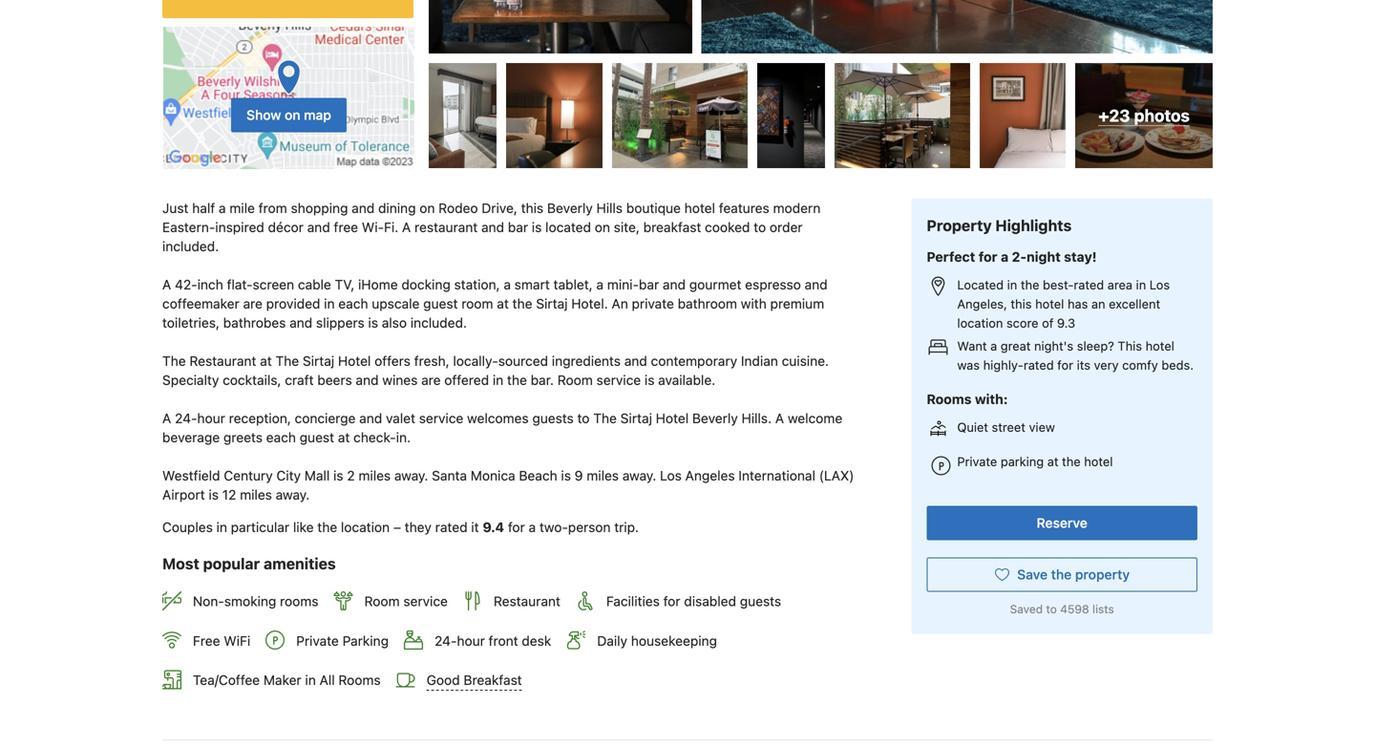 Task type: vqa. For each thing, say whether or not it's contained in the screenshot.
Subway
no



Task type: describe. For each thing, give the bounding box(es) containing it.
at right the parking
[[1048, 454, 1059, 469]]

concierge
[[295, 411, 356, 426]]

in down the perfect for a 2-night stay!
[[1008, 277, 1018, 292]]

hotel.
[[572, 296, 608, 312]]

free
[[193, 633, 220, 649]]

and up premium at the top right of page
[[805, 277, 828, 293]]

breakfast
[[464, 672, 522, 688]]

locally-
[[453, 353, 499, 369]]

quiet
[[958, 420, 989, 434]]

welcome
[[788, 411, 843, 426]]

facilities for disabled guests
[[607, 593, 782, 609]]

1 horizontal spatial guests
[[740, 593, 782, 609]]

1 horizontal spatial away.
[[395, 468, 428, 484]]

and up private
[[663, 277, 686, 293]]

9.4
[[483, 519, 505, 535]]

screen
[[253, 277, 294, 293]]

a inside want a great night's sleep? this hotel was highly-rated for its very comfy beds.
[[991, 339, 998, 353]]

hotel inside just half a mile from shopping and dining on rodeo drive, this beverly hills boutique hotel features modern eastern-inspired décor and free wi-fi. a restaurant and bar is located on site, breakfast cooked to order included. a 42-inch flat-screen cable tv, ihome docking station, a smart tablet, a mini-bar and gourmet espresso and coffeemaker are provided in each upscale guest room at the sirtaj hotel. an private bathroom with premium toiletries, bathrobes and slippers is also included. the restaurant at the sirtaj hotel offers fresh, locally-sourced ingredients and contemporary indian cuisine. specialty cocktails, craft beers and wines are offered in the bar. room service is available. a 24-hour reception, concierge and valet service welcomes guests to the sirtaj hotel beverly hills. a welcome beverage greets each guest at check-in. westfield century city mall is 2 miles away. santa monica beach is 9 miles away. los angeles international (lax) airport is 12 miles away.
[[685, 200, 716, 216]]

reserve button
[[927, 506, 1198, 540]]

the down sourced
[[507, 372, 527, 388]]

two-
[[540, 519, 568, 535]]

beers
[[318, 372, 352, 388]]

docking
[[402, 277, 451, 293]]

reception,
[[229, 411, 291, 426]]

craft
[[285, 372, 314, 388]]

–
[[394, 519, 401, 535]]

bar.
[[531, 372, 554, 388]]

is left 2
[[334, 468, 344, 484]]

at up cocktails,
[[260, 353, 272, 369]]

1 vertical spatial restaurant
[[494, 593, 561, 609]]

in down 12
[[217, 519, 227, 535]]

and up wi-
[[352, 200, 375, 216]]

24- inside just half a mile from shopping and dining on rodeo drive, this beverly hills boutique hotel features modern eastern-inspired décor and free wi-fi. a restaurant and bar is located on site, breakfast cooked to order included. a 42-inch flat-screen cable tv, ihome docking station, a smart tablet, a mini-bar and gourmet espresso and coffeemaker are provided in each upscale guest room at the sirtaj hotel. an private bathroom with premium toiletries, bathrobes and slippers is also included. the restaurant at the sirtaj hotel offers fresh, locally-sourced ingredients and contemporary indian cuisine. specialty cocktails, craft beers and wines are offered in the bar. room service is available. a 24-hour reception, concierge and valet service welcomes guests to the sirtaj hotel beverly hills. a welcome beverage greets each guest at check-in. westfield century city mall is 2 miles away. santa monica beach is 9 miles away. los angeles international (lax) airport is 12 miles away.
[[175, 411, 197, 426]]

indian
[[741, 353, 779, 369]]

smoking
[[224, 593, 276, 609]]

order
[[770, 219, 803, 235]]

a left 2-
[[1001, 249, 1009, 265]]

offers
[[375, 353, 411, 369]]

private parking at the hotel
[[958, 454, 1114, 469]]

quiet street view
[[958, 420, 1056, 434]]

0 horizontal spatial rooms
[[339, 672, 381, 688]]

most popular amenities
[[162, 555, 336, 573]]

a left "smart"
[[504, 277, 511, 293]]

daily
[[597, 633, 628, 649]]

2
[[347, 468, 355, 484]]

gourmet
[[690, 277, 742, 293]]

the right like
[[318, 519, 337, 535]]

1 horizontal spatial each
[[339, 296, 368, 312]]

westfield
[[162, 468, 220, 484]]

2 vertical spatial sirtaj
[[621, 411, 653, 426]]

1 horizontal spatial are
[[422, 372, 441, 388]]

map
[[304, 107, 331, 123]]

a right the fi.
[[402, 219, 411, 235]]

an
[[612, 296, 629, 312]]

a up beverage
[[162, 411, 171, 426]]

good
[[427, 672, 460, 688]]

saved to 4598 lists
[[1010, 602, 1115, 616]]

photos
[[1135, 106, 1191, 125]]

just
[[162, 200, 189, 216]]

and down shopping
[[307, 219, 330, 235]]

cooked
[[705, 219, 750, 235]]

tablet,
[[554, 277, 593, 293]]

is left the 9
[[561, 468, 571, 484]]

hotel up reserve
[[1085, 454, 1114, 469]]

rated inside want a great night's sleep? this hotel was highly-rated for its very comfy beds.
[[1024, 358, 1054, 372]]

fi.
[[384, 219, 399, 235]]

at down the concierge
[[338, 430, 350, 445]]

save the property
[[1018, 567, 1130, 582]]

angeles,
[[958, 297, 1008, 311]]

flat-
[[227, 277, 253, 293]]

located
[[958, 277, 1004, 292]]

guests inside just half a mile from shopping and dining on rodeo drive, this beverly hills boutique hotel features modern eastern-inspired décor and free wi-fi. a restaurant and bar is located on site, breakfast cooked to order included. a 42-inch flat-screen cable tv, ihome docking station, a smart tablet, a mini-bar and gourmet espresso and coffeemaker are provided in each upscale guest room at the sirtaj hotel. an private bathroom with premium toiletries, bathrobes and slippers is also included. the restaurant at the sirtaj hotel offers fresh, locally-sourced ingredients and contemporary indian cuisine. specialty cocktails, craft beers and wines are offered in the bar. room service is available. a 24-hour reception, concierge and valet service welcomes guests to the sirtaj hotel beverly hills. a welcome beverage greets each guest at check-in. westfield century city mall is 2 miles away. santa monica beach is 9 miles away. los angeles international (lax) airport is 12 miles away.
[[533, 411, 574, 426]]

inspired
[[215, 219, 265, 235]]

1 horizontal spatial the
[[276, 353, 299, 369]]

premium
[[771, 296, 825, 312]]

1 horizontal spatial miles
[[359, 468, 391, 484]]

they
[[405, 519, 432, 535]]

2 vertical spatial rated
[[435, 519, 468, 535]]

a right the half
[[219, 200, 226, 216]]

dining
[[378, 200, 416, 216]]

an
[[1092, 297, 1106, 311]]

0 horizontal spatial the
[[162, 353, 186, 369]]

a right hills. on the right of the page
[[776, 411, 785, 426]]

tea/coffee
[[193, 672, 260, 688]]

boutique
[[627, 200, 681, 216]]

valet
[[386, 411, 416, 426]]

score
[[1007, 316, 1039, 330]]

with
[[741, 296, 767, 312]]

mile
[[230, 200, 255, 216]]

los inside just half a mile from shopping and dining on rodeo drive, this beverly hills boutique hotel features modern eastern-inspired décor and free wi-fi. a restaurant and bar is located on site, breakfast cooked to order included. a 42-inch flat-screen cable tv, ihome docking station, a smart tablet, a mini-bar and gourmet espresso and coffeemaker are provided in each upscale guest room at the sirtaj hotel. an private bathroom with premium toiletries, bathrobes and slippers is also included. the restaurant at the sirtaj hotel offers fresh, locally-sourced ingredients and contemporary indian cuisine. specialty cocktails, craft beers and wines are offered in the bar. room service is available. a 24-hour reception, concierge and valet service welcomes guests to the sirtaj hotel beverly hills. a welcome beverage greets each guest at check-in. westfield century city mall is 2 miles away. santa monica beach is 9 miles away. los angeles international (lax) airport is 12 miles away.
[[660, 468, 682, 484]]

wi-
[[362, 219, 384, 235]]

for right 9.4
[[508, 519, 525, 535]]

private for private parking
[[296, 633, 339, 649]]

maker
[[264, 672, 302, 688]]

show on map
[[247, 107, 331, 123]]

trip.
[[615, 519, 639, 535]]

fresh,
[[414, 353, 450, 369]]

city
[[277, 468, 301, 484]]

for up 'located'
[[979, 249, 998, 265]]

and right ingredients
[[625, 353, 648, 369]]

reserve
[[1037, 515, 1088, 531]]

person
[[568, 519, 611, 535]]

the down "smart"
[[513, 296, 533, 312]]

0 horizontal spatial away.
[[276, 487, 310, 503]]

its
[[1077, 358, 1091, 372]]

slippers
[[316, 315, 365, 331]]

sourced
[[499, 353, 549, 369]]

non-
[[193, 593, 224, 609]]

want
[[958, 339, 988, 353]]

0 vertical spatial service
[[597, 372, 641, 388]]

from
[[259, 200, 287, 216]]

1 vertical spatial on
[[420, 200, 435, 216]]

2 horizontal spatial away.
[[623, 468, 657, 484]]

couples
[[162, 519, 213, 535]]

0 horizontal spatial room
[[365, 593, 400, 609]]

show
[[247, 107, 281, 123]]

rooms
[[280, 593, 319, 609]]

is left located
[[532, 219, 542, 235]]

rooms with:
[[927, 391, 1009, 407]]

bathrobes
[[223, 315, 286, 331]]

private for private parking at the hotel
[[958, 454, 998, 469]]

half
[[192, 200, 215, 216]]

in down locally-
[[493, 372, 504, 388]]

+23 photos link
[[1076, 63, 1213, 168]]

+23
[[1099, 106, 1131, 125]]

0 vertical spatial bar
[[508, 219, 528, 235]]

2 horizontal spatial on
[[595, 219, 611, 235]]

a up hotel.
[[597, 277, 604, 293]]

with:
[[975, 391, 1009, 407]]

just half a mile from shopping and dining on rodeo drive, this beverly hills boutique hotel features modern eastern-inspired décor and free wi-fi. a restaurant and bar is located on site, breakfast cooked to order included. a 42-inch flat-screen cable tv, ihome docking station, a smart tablet, a mini-bar and gourmet espresso and coffeemaker are provided in each upscale guest room at the sirtaj hotel. an private bathroom with premium toiletries, bathrobes and slippers is also included. the restaurant at the sirtaj hotel offers fresh, locally-sourced ingredients and contemporary indian cuisine. specialty cocktails, craft beers and wines are offered in the bar. room service is available. a 24-hour reception, concierge and valet service welcomes guests to the sirtaj hotel beverly hills. a welcome beverage greets each guest at check-in. westfield century city mall is 2 miles away. santa monica beach is 9 miles away. los angeles international (lax) airport is 12 miles away.
[[162, 200, 858, 503]]

beach
[[519, 468, 558, 484]]



Task type: locate. For each thing, give the bounding box(es) containing it.
and down provided on the top of the page
[[290, 315, 313, 331]]

breakfast
[[644, 219, 702, 235]]

bar
[[508, 219, 528, 235], [639, 277, 659, 293]]

0 vertical spatial restaurant
[[190, 353, 256, 369]]

miles right 2
[[359, 468, 391, 484]]

9.3
[[1058, 316, 1076, 330]]

0 horizontal spatial are
[[243, 296, 263, 312]]

private down quiet
[[958, 454, 998, 469]]

0 vertical spatial beverly
[[547, 200, 593, 216]]

1 vertical spatial sirtaj
[[303, 353, 335, 369]]

property
[[1076, 567, 1130, 582]]

particular
[[231, 519, 290, 535]]

0 vertical spatial rooms
[[927, 391, 972, 407]]

this inside just half a mile from shopping and dining on rodeo drive, this beverly hills boutique hotel features modern eastern-inspired décor and free wi-fi. a restaurant and bar is located on site, breakfast cooked to order included. a 42-inch flat-screen cable tv, ihome docking station, a smart tablet, a mini-bar and gourmet espresso and coffeemaker are provided in each upscale guest room at the sirtaj hotel. an private bathroom with premium toiletries, bathrobes and slippers is also included. the restaurant at the sirtaj hotel offers fresh, locally-sourced ingredients and contemporary indian cuisine. specialty cocktails, craft beers and wines are offered in the bar. room service is available. a 24-hour reception, concierge and valet service welcomes guests to the sirtaj hotel beverly hills. a welcome beverage greets each guest at check-in. westfield century city mall is 2 miles away. santa monica beach is 9 miles away. los angeles international (lax) airport is 12 miles away.
[[521, 200, 544, 216]]

0 vertical spatial included.
[[162, 239, 219, 254]]

very
[[1095, 358, 1119, 372]]

1 horizontal spatial room
[[558, 372, 593, 388]]

sirtaj down "smart"
[[536, 296, 568, 312]]

hour left front
[[457, 633, 485, 649]]

show on map section
[[155, 0, 421, 170]]

0 vertical spatial rated
[[1074, 277, 1105, 292]]

0 vertical spatial private
[[958, 454, 998, 469]]

1 vertical spatial guests
[[740, 593, 782, 609]]

0 vertical spatial each
[[339, 296, 368, 312]]

in left all
[[305, 672, 316, 688]]

1 vertical spatial beverly
[[693, 411, 738, 426]]

24- up good
[[435, 633, 457, 649]]

mall
[[305, 468, 330, 484]]

1 vertical spatial 24-
[[435, 633, 457, 649]]

rated up an at the top of page
[[1074, 277, 1105, 292]]

1 vertical spatial los
[[660, 468, 682, 484]]

hotel inside want a great night's sleep? this hotel was highly-rated for its very comfy beds.
[[1146, 339, 1175, 353]]

0 vertical spatial hour
[[197, 411, 225, 426]]

included. down eastern-
[[162, 239, 219, 254]]

hour inside just half a mile from shopping and dining on rodeo drive, this beverly hills boutique hotel features modern eastern-inspired décor and free wi-fi. a restaurant and bar is located on site, breakfast cooked to order included. a 42-inch flat-screen cable tv, ihome docking station, a smart tablet, a mini-bar and gourmet espresso and coffeemaker are provided in each upscale guest room at the sirtaj hotel. an private bathroom with premium toiletries, bathrobes and slippers is also included. the restaurant at the sirtaj hotel offers fresh, locally-sourced ingredients and contemporary indian cuisine. specialty cocktails, craft beers and wines are offered in the bar. room service is available. a 24-hour reception, concierge and valet service welcomes guests to the sirtaj hotel beverly hills. a welcome beverage greets each guest at check-in. westfield century city mall is 2 miles away. santa monica beach is 9 miles away. los angeles international (lax) airport is 12 miles away.
[[197, 411, 225, 426]]

shopping
[[291, 200, 348, 216]]

1 horizontal spatial on
[[420, 200, 435, 216]]

9
[[575, 468, 583, 484]]

1 horizontal spatial 24-
[[435, 633, 457, 649]]

rated left it on the bottom left of page
[[435, 519, 468, 535]]

this inside located in the best-rated area in los angeles, this hotel has an excellent location score of 9.3
[[1011, 297, 1032, 311]]

and up check-
[[359, 411, 382, 426]]

1 vertical spatial bar
[[639, 277, 659, 293]]

to down ingredients
[[578, 411, 590, 426]]

included. up fresh,
[[411, 315, 467, 331]]

contemporary
[[651, 353, 738, 369]]

stay!
[[1065, 249, 1097, 265]]

1 vertical spatial hotel
[[656, 411, 689, 426]]

miles right the 9
[[587, 468, 619, 484]]

42-
[[175, 277, 197, 293]]

0 horizontal spatial private
[[296, 633, 339, 649]]

is left available.
[[645, 372, 655, 388]]

perfect
[[927, 249, 976, 265]]

this
[[1118, 339, 1143, 353]]

the inside dropdown button
[[1052, 567, 1072, 582]]

welcomes
[[467, 411, 529, 426]]

greets
[[224, 430, 263, 445]]

cuisine.
[[782, 353, 829, 369]]

away. up trip.
[[623, 468, 657, 484]]

are up bathrobes
[[243, 296, 263, 312]]

+23 photos
[[1099, 106, 1191, 125]]

is left 12
[[209, 487, 219, 503]]

1 vertical spatial rooms
[[339, 672, 381, 688]]

the right save
[[1052, 567, 1072, 582]]

great
[[1001, 339, 1031, 353]]

on down hills
[[595, 219, 611, 235]]

service down they
[[404, 593, 448, 609]]

are
[[243, 296, 263, 312], [422, 372, 441, 388]]

1 vertical spatial each
[[266, 430, 296, 445]]

rated
[[1074, 277, 1105, 292], [1024, 358, 1054, 372], [435, 519, 468, 535]]

service down ingredients
[[597, 372, 641, 388]]

0 horizontal spatial each
[[266, 430, 296, 445]]

hour up beverage
[[197, 411, 225, 426]]

in up excellent
[[1137, 277, 1147, 292]]

this right drive,
[[521, 200, 544, 216]]

and down offers
[[356, 372, 379, 388]]

0 horizontal spatial los
[[660, 468, 682, 484]]

the up craft
[[276, 353, 299, 369]]

0 vertical spatial location
[[958, 316, 1004, 330]]

inch
[[197, 277, 223, 293]]

on inside section
[[285, 107, 301, 123]]

to down features
[[754, 219, 766, 235]]

airport
[[162, 487, 205, 503]]

1 horizontal spatial rated
[[1024, 358, 1054, 372]]

for left its
[[1058, 358, 1074, 372]]

1 horizontal spatial private
[[958, 454, 998, 469]]

eastern-
[[162, 219, 215, 235]]

property
[[927, 217, 992, 235]]

front
[[489, 633, 518, 649]]

location left –
[[341, 519, 390, 535]]

1 vertical spatial are
[[422, 372, 441, 388]]

1 vertical spatial included.
[[411, 315, 467, 331]]

0 vertical spatial are
[[243, 296, 263, 312]]

monica
[[471, 468, 516, 484]]

want a great night's sleep? this hotel was highly-rated for its very comfy beds.
[[958, 339, 1194, 372]]

located in the best-rated area in los angeles, this hotel has an excellent location score of 9.3
[[958, 277, 1171, 330]]

room
[[558, 372, 593, 388], [365, 593, 400, 609]]

rooms up quiet
[[927, 391, 972, 407]]

the down ingredients
[[594, 411, 617, 426]]

each down reception,
[[266, 430, 296, 445]]

the inside located in the best-rated area in los angeles, this hotel has an excellent location score of 9.3
[[1021, 277, 1040, 292]]

a
[[402, 219, 411, 235], [162, 277, 171, 293], [162, 411, 171, 426], [776, 411, 785, 426]]

1 vertical spatial room
[[365, 593, 400, 609]]

0 vertical spatial this
[[521, 200, 544, 216]]

a left two-
[[529, 519, 536, 535]]

2 horizontal spatial to
[[1047, 602, 1058, 616]]

0 horizontal spatial hour
[[197, 411, 225, 426]]

available.
[[659, 372, 716, 388]]

check-
[[354, 430, 396, 445]]

0 horizontal spatial restaurant
[[190, 353, 256, 369]]

private
[[958, 454, 998, 469], [296, 633, 339, 649]]

room inside just half a mile from shopping and dining on rodeo drive, this beverly hills boutique hotel features modern eastern-inspired décor and free wi-fi. a restaurant and bar is located on site, breakfast cooked to order included. a 42-inch flat-screen cable tv, ihome docking station, a smart tablet, a mini-bar and gourmet espresso and coffeemaker are provided in each upscale guest room at the sirtaj hotel. an private bathroom with premium toiletries, bathrobes and slippers is also included. the restaurant at the sirtaj hotel offers fresh, locally-sourced ingredients and contemporary indian cuisine. specialty cocktails, craft beers and wines are offered in the bar. room service is available. a 24-hour reception, concierge and valet service welcomes guests to the sirtaj hotel beverly hills. a welcome beverage greets each guest at check-in. westfield century city mall is 2 miles away. santa monica beach is 9 miles away. los angeles international (lax) airport is 12 miles away.
[[558, 372, 593, 388]]

international
[[739, 468, 816, 484]]

excellent
[[1109, 297, 1161, 311]]

night
[[1027, 249, 1061, 265]]

hotel up the of
[[1036, 297, 1065, 311]]

2-
[[1012, 249, 1027, 265]]

is left also
[[368, 315, 378, 331]]

hotel up breakfast in the top of the page
[[685, 200, 716, 216]]

was
[[958, 358, 980, 372]]

0 horizontal spatial included.
[[162, 239, 219, 254]]

1 vertical spatial rated
[[1024, 358, 1054, 372]]

hotel inside located in the best-rated area in los angeles, this hotel has an excellent location score of 9.3
[[1036, 297, 1065, 311]]

miles down century on the bottom of the page
[[240, 487, 272, 503]]

the
[[1021, 277, 1040, 292], [513, 296, 533, 312], [507, 372, 527, 388], [1063, 454, 1081, 469], [318, 519, 337, 535], [1052, 567, 1072, 582]]

location down angeles, on the top right
[[958, 316, 1004, 330]]

1 horizontal spatial rooms
[[927, 391, 972, 407]]

0 horizontal spatial 24-
[[175, 411, 197, 426]]

1 horizontal spatial restaurant
[[494, 593, 561, 609]]

angeles
[[686, 468, 735, 484]]

0 vertical spatial guests
[[533, 411, 574, 426]]

guest down the concierge
[[300, 430, 334, 445]]

best-
[[1043, 277, 1074, 292]]

1 vertical spatial hour
[[457, 633, 485, 649]]

most
[[162, 555, 199, 573]]

1 horizontal spatial sirtaj
[[536, 296, 568, 312]]

1 horizontal spatial beverly
[[693, 411, 738, 426]]

0 horizontal spatial location
[[341, 519, 390, 535]]

restaurant up desk on the bottom left
[[494, 593, 561, 609]]

beverly up located
[[547, 200, 593, 216]]

on
[[285, 107, 301, 123], [420, 200, 435, 216], [595, 219, 611, 235]]

restaurant up cocktails,
[[190, 353, 256, 369]]

0 horizontal spatial beverly
[[547, 200, 593, 216]]

restaurant
[[190, 353, 256, 369], [494, 593, 561, 609]]

hour
[[197, 411, 225, 426], [457, 633, 485, 649]]

parking
[[1001, 454, 1045, 469]]

each
[[339, 296, 368, 312], [266, 430, 296, 445]]

non-smoking rooms
[[193, 593, 319, 609]]

hotel down available.
[[656, 411, 689, 426]]

hotel
[[685, 200, 716, 216], [1036, 297, 1065, 311], [1146, 339, 1175, 353], [1085, 454, 1114, 469]]

on up restaurant
[[420, 200, 435, 216]]

rated inside located in the best-rated area in los angeles, this hotel has an excellent location score of 9.3
[[1074, 277, 1105, 292]]

1 vertical spatial to
[[578, 411, 590, 426]]

room up parking
[[365, 593, 400, 609]]

a up highly-
[[991, 339, 998, 353]]

2 horizontal spatial rated
[[1074, 277, 1105, 292]]

1 horizontal spatial guest
[[423, 296, 458, 312]]

property highlights
[[927, 217, 1072, 235]]

location inside located in the best-rated area in los angeles, this hotel has an excellent location score of 9.3
[[958, 316, 1004, 330]]

24- up beverage
[[175, 411, 197, 426]]

1 vertical spatial guest
[[300, 430, 334, 445]]

24-
[[175, 411, 197, 426], [435, 633, 457, 649]]

private parking
[[296, 633, 389, 649]]

coffeemaker
[[162, 296, 240, 312]]

1 horizontal spatial included.
[[411, 315, 467, 331]]

ingredients
[[552, 353, 621, 369]]

the right the parking
[[1063, 454, 1081, 469]]

beverage
[[162, 430, 220, 445]]

0 vertical spatial 24-
[[175, 411, 197, 426]]

hills.
[[742, 411, 772, 426]]

at right room
[[497, 296, 509, 312]]

highly-
[[984, 358, 1024, 372]]

0 vertical spatial to
[[754, 219, 766, 235]]

0 horizontal spatial sirtaj
[[303, 353, 335, 369]]

bathroom
[[678, 296, 738, 312]]

0 horizontal spatial bar
[[508, 219, 528, 235]]

this
[[521, 200, 544, 216], [1011, 297, 1032, 311]]

bar down drive,
[[508, 219, 528, 235]]

wines
[[382, 372, 418, 388]]

room
[[462, 296, 494, 312]]

for left disabled
[[664, 593, 681, 609]]

los inside located in the best-rated area in los angeles, this hotel has an excellent location score of 9.3
[[1150, 277, 1171, 292]]

0 horizontal spatial guests
[[533, 411, 574, 426]]

guests right disabled
[[740, 593, 782, 609]]

a left 42-
[[162, 277, 171, 293]]

hotel up beers
[[338, 353, 371, 369]]

away. down city
[[276, 487, 310, 503]]

1 horizontal spatial location
[[958, 316, 1004, 330]]

2 horizontal spatial sirtaj
[[621, 411, 653, 426]]

ihome
[[358, 277, 398, 293]]

facilities
[[607, 593, 660, 609]]

tea/coffee maker in all rooms
[[193, 672, 381, 688]]

rooms right all
[[339, 672, 381, 688]]

and down drive,
[[482, 219, 505, 235]]

santa
[[432, 468, 467, 484]]

beverly left hills. on the right of the page
[[693, 411, 738, 426]]

sirtaj down ingredients
[[621, 411, 653, 426]]

amenities
[[264, 555, 336, 573]]

0 horizontal spatial miles
[[240, 487, 272, 503]]

0 vertical spatial room
[[558, 372, 593, 388]]

1 vertical spatial this
[[1011, 297, 1032, 311]]

show on map button
[[162, 26, 416, 170], [231, 98, 347, 132]]

restaurant inside just half a mile from shopping and dining on rodeo drive, this beverly hills boutique hotel features modern eastern-inspired décor and free wi-fi. a restaurant and bar is located on site, breakfast cooked to order included. a 42-inch flat-screen cable tv, ihome docking station, a smart tablet, a mini-bar and gourmet espresso and coffeemaker are provided in each upscale guest room at the sirtaj hotel. an private bathroom with premium toiletries, bathrobes and slippers is also included. the restaurant at the sirtaj hotel offers fresh, locally-sourced ingredients and contemporary indian cuisine. specialty cocktails, craft beers and wines are offered in the bar. room service is available. a 24-hour reception, concierge and valet service welcomes guests to the sirtaj hotel beverly hills. a welcome beverage greets each guest at check-in. westfield century city mall is 2 miles away. santa monica beach is 9 miles away. los angeles international (lax) airport is 12 miles away.
[[190, 353, 256, 369]]

service
[[597, 372, 641, 388], [419, 411, 464, 426], [404, 593, 448, 609]]

2 horizontal spatial the
[[594, 411, 617, 426]]

0 vertical spatial on
[[285, 107, 301, 123]]

on left map
[[285, 107, 301, 123]]

view
[[1030, 420, 1056, 434]]

rated down night's
[[1024, 358, 1054, 372]]

los left the angeles
[[660, 468, 682, 484]]

hotel up "beds."
[[1146, 339, 1175, 353]]

0 vertical spatial hotel
[[338, 353, 371, 369]]

1 horizontal spatial to
[[754, 219, 766, 235]]

toiletries,
[[162, 315, 220, 331]]

service right valet
[[419, 411, 464, 426]]

to left 4598
[[1047, 602, 1058, 616]]

1 horizontal spatial bar
[[639, 277, 659, 293]]

1 vertical spatial private
[[296, 633, 339, 649]]

the up specialty
[[162, 353, 186, 369]]

0 horizontal spatial guest
[[300, 430, 334, 445]]

disabled
[[684, 593, 737, 609]]

1 horizontal spatial hotel
[[656, 411, 689, 426]]

0 horizontal spatial to
[[578, 411, 590, 426]]

this up 'score' on the right top
[[1011, 297, 1032, 311]]

are down fresh,
[[422, 372, 441, 388]]

0 horizontal spatial on
[[285, 107, 301, 123]]

0 horizontal spatial rated
[[435, 519, 468, 535]]

private up all
[[296, 633, 339, 649]]

modern
[[774, 200, 821, 216]]

2 vertical spatial service
[[404, 593, 448, 609]]

in up slippers
[[324, 296, 335, 312]]

1 vertical spatial location
[[341, 519, 390, 535]]

1 vertical spatial service
[[419, 411, 464, 426]]

highlights
[[996, 217, 1072, 235]]

0 horizontal spatial this
[[521, 200, 544, 216]]

los up excellent
[[1150, 277, 1171, 292]]

drive,
[[482, 200, 518, 216]]

2 vertical spatial on
[[595, 219, 611, 235]]

0 vertical spatial guest
[[423, 296, 458, 312]]

0 vertical spatial los
[[1150, 277, 1171, 292]]

tv,
[[335, 277, 355, 293]]

for inside want a great night's sleep? this hotel was highly-rated for its very comfy beds.
[[1058, 358, 1074, 372]]

cocktails,
[[223, 372, 281, 388]]

each down tv, on the left top
[[339, 296, 368, 312]]

bar up private
[[639, 277, 659, 293]]

1 horizontal spatial los
[[1150, 277, 1171, 292]]

2 vertical spatial to
[[1047, 602, 1058, 616]]

0 vertical spatial sirtaj
[[536, 296, 568, 312]]

guests down bar.
[[533, 411, 574, 426]]

2 horizontal spatial miles
[[587, 468, 619, 484]]



